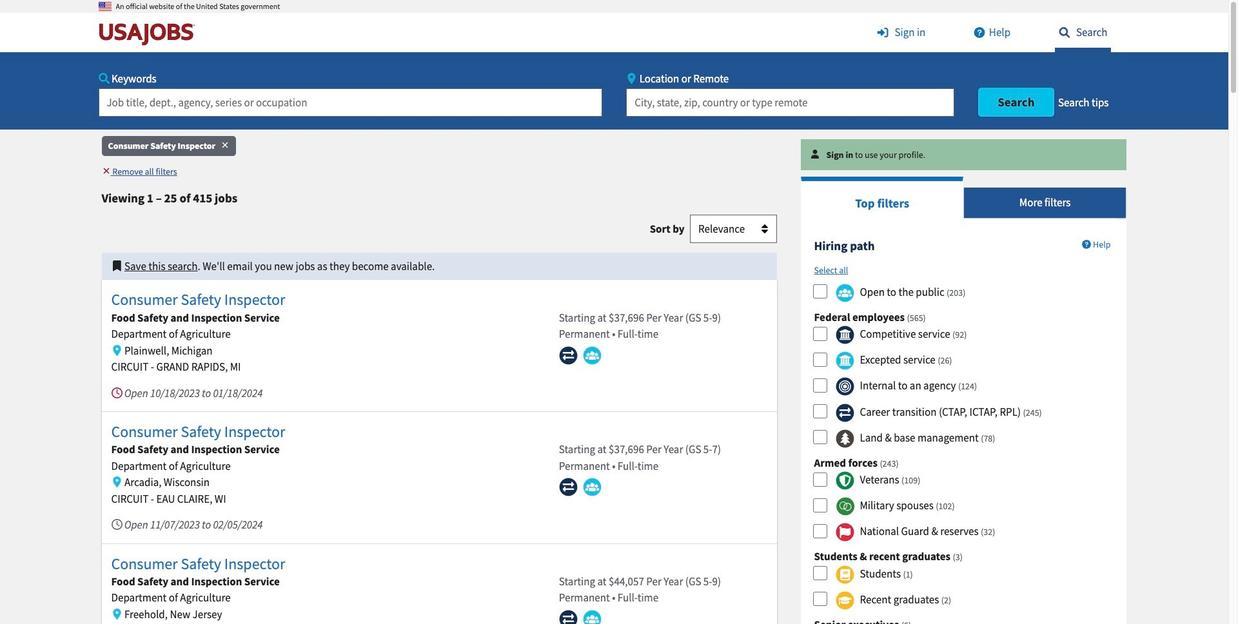 Task type: locate. For each thing, give the bounding box(es) containing it.
students image
[[836, 566, 855, 584]]

internal to an agency image
[[836, 378, 855, 396]]

u.s. flag image
[[98, 0, 111, 13]]

Job title, dept., agency, series or occupation text field
[[98, 88, 602, 116]]

usajobs logo image
[[98, 23, 200, 46]]

land & base management image
[[836, 429, 855, 448]]

tab list
[[802, 177, 1127, 219]]

excepted service image
[[836, 352, 855, 371]]

recent graduates image
[[836, 591, 855, 610]]

national guard & reserves image
[[836, 523, 855, 542]]

career transition (ctap, ictap, rpl) image
[[836, 404, 855, 422]]



Task type: vqa. For each thing, say whether or not it's contained in the screenshot.
Pay help IMAGE
no



Task type: describe. For each thing, give the bounding box(es) containing it.
open to the public image
[[836, 284, 855, 302]]

remove all filters image
[[102, 167, 111, 176]]

hiring path help image
[[1083, 240, 1092, 249]]

help image
[[970, 27, 990, 38]]

City, state, zip, country or type remote text field
[[627, 88, 955, 116]]

military spouses image
[[836, 498, 855, 516]]

header element
[[0, 0, 1229, 129]]

job search image
[[1055, 27, 1075, 38]]

competitive service image
[[836, 326, 855, 345]]

main navigation element
[[0, 13, 1229, 129]]

veterans image
[[836, 472, 855, 490]]



